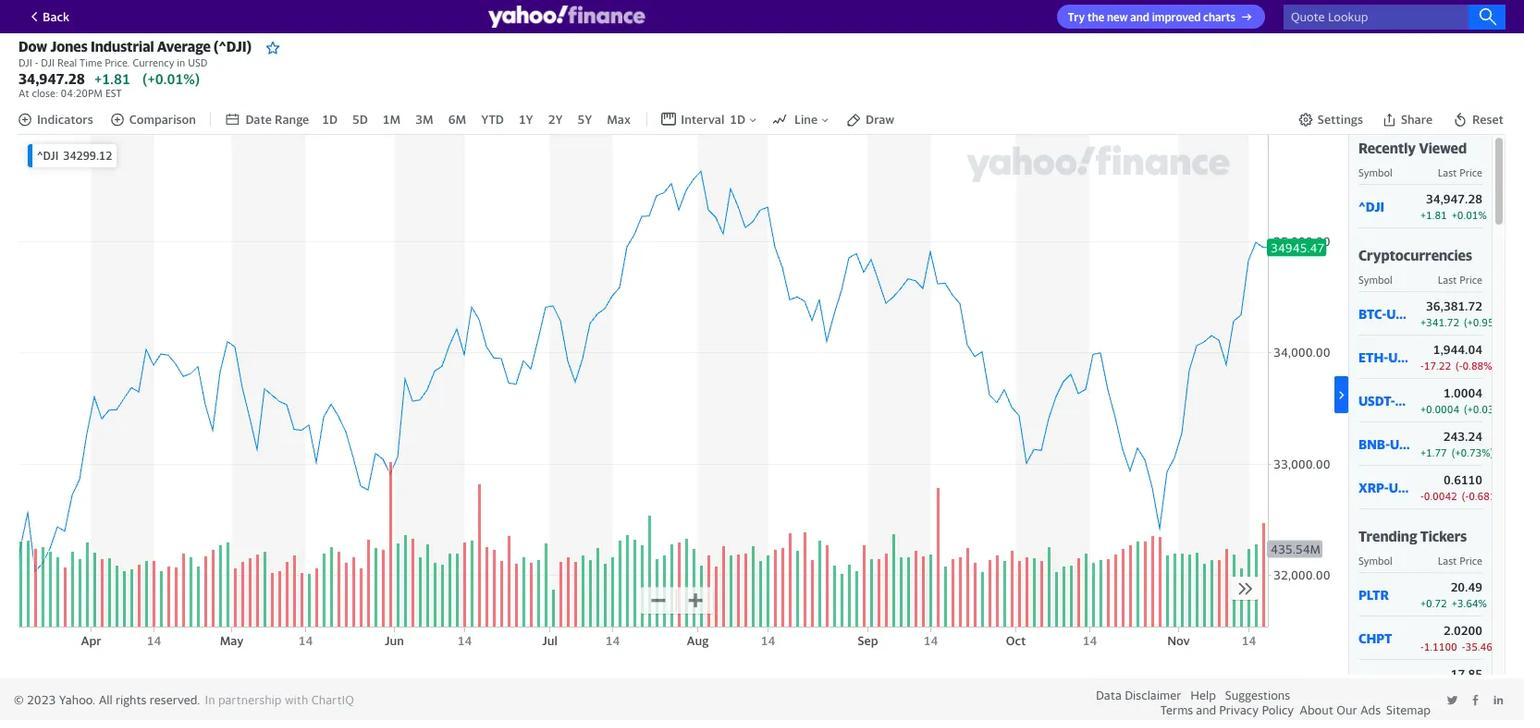 Task type: describe. For each thing, give the bounding box(es) containing it.
^dji for ^dji 34299.12
[[37, 149, 59, 163]]

help link
[[1191, 688, 1217, 703]]

6m
[[448, 112, 466, 127]]

indicators button
[[18, 112, 93, 127]]

0.0042
[[1425, 491, 1458, 503]]

show more image
[[1335, 389, 1349, 403]]

xrp-
[[1359, 480, 1390, 496]]

interval
[[681, 112, 725, 127]]

reset button
[[1452, 110, 1506, 129]]

- for chpt
[[1421, 641, 1425, 653]]

(+0.01%) at close:  04:20pm est
[[19, 70, 200, 99]]

bnb-usd
[[1359, 436, 1416, 452]]

follow on linkedin image
[[1494, 695, 1506, 707]]

(+0.73%)
[[1453, 447, 1495, 459]]

policy
[[1263, 703, 1295, 718]]

pltr
[[1359, 587, 1390, 603]]

usd for eth-
[[1389, 349, 1415, 365]]

(+0.95%)
[[1465, 317, 1507, 329]]

- down dow
[[35, 57, 38, 69]]

share button
[[1381, 110, 1435, 129]]

gps link
[[1359, 674, 1412, 690]]

line button
[[773, 112, 831, 127]]

symbol for trending tickers
[[1359, 555, 1393, 567]]

try the new and improved charts
[[1069, 10, 1236, 24]]

improved
[[1153, 10, 1201, 24]]

dow
[[19, 38, 47, 55]]

symbol for cryptocurrencies
[[1359, 274, 1393, 286]]

- for eth-usd
[[1421, 360, 1425, 372]]

17.22
[[1425, 360, 1452, 372]]

data disclaimer help suggestions terms and privacy policy about our ads sitemap
[[1096, 688, 1432, 718]]

dji - dji real time price. currency in usd
[[19, 57, 208, 69]]

©
[[14, 693, 24, 708]]

35.46%
[[1466, 641, 1502, 653]]

2023
[[27, 693, 56, 708]]

right column element
[[1349, 135, 1519, 721]]

follow on twitter image
[[1447, 695, 1459, 707]]

(- for eth-usd
[[1457, 360, 1463, 372]]

data disclaimer link
[[1096, 688, 1182, 703]]

5d button
[[351, 110, 370, 129]]

34,947.28 +1.81
[[19, 70, 130, 87]]

settings button
[[1299, 112, 1364, 127]]

eth-usd link
[[1359, 349, 1415, 365]]

usd for bnb-
[[1391, 436, 1416, 452]]

Quote Lookup text field
[[1284, 4, 1506, 29]]

1.0004 +0.0004 (+0.0371%)
[[1421, 386, 1519, 416]]

comparison
[[129, 112, 196, 127]]

2.0200 -1.1100 -35.46%
[[1421, 624, 1502, 653]]

243.24
[[1444, 429, 1483, 444]]

terms
[[1161, 703, 1194, 718]]

search image
[[1480, 7, 1498, 26]]

xrp-usd link
[[1359, 480, 1415, 496]]

nav element
[[225, 110, 633, 129]]

price for trending tickers
[[1460, 555, 1483, 567]]

1m button
[[381, 110, 403, 129]]

+3.64%
[[1453, 598, 1488, 610]]

share
[[1402, 112, 1433, 127]]

recently viewed
[[1359, 140, 1468, 156]]

the
[[1088, 10, 1105, 24]]

charts
[[1204, 10, 1236, 24]]

all
[[99, 693, 113, 708]]

our
[[1337, 703, 1358, 718]]

date
[[246, 112, 272, 127]]

2y button
[[547, 110, 565, 129]]

industrial
[[91, 38, 154, 55]]

2.0200
[[1444, 624, 1483, 639]]

ads
[[1361, 703, 1382, 718]]

20.49 +0.72 +3.64%
[[1421, 580, 1488, 610]]

comparison button
[[110, 112, 196, 127]]

jones
[[50, 38, 88, 55]]

cryptocurrencies link
[[1359, 247, 1473, 264]]

yahoo.
[[59, 693, 96, 708]]

usdt-usd
[[1359, 393, 1421, 409]]

+1.81 for 34,947.28 +1.81 +0.01%
[[1421, 209, 1448, 221]]

^dji link
[[1359, 199, 1412, 214]]

line
[[795, 112, 818, 127]]

- for xrp-usd
[[1421, 491, 1425, 503]]

trending
[[1359, 528, 1418, 545]]

1.0004
[[1444, 386, 1483, 401]]

recently viewed link
[[1359, 140, 1468, 156]]

and inside data disclaimer help suggestions terms and privacy policy about our ads sitemap
[[1197, 703, 1217, 718]]

+0.01%
[[1453, 209, 1488, 221]]

last for cryptocurrencies
[[1439, 274, 1458, 286]]

1d button
[[320, 110, 340, 129]]

back button
[[19, 5, 77, 28]]

draw
[[866, 112, 895, 127]]

+1.81 for 34,947.28 +1.81
[[94, 70, 130, 87]]

real
[[57, 57, 77, 69]]

new
[[1108, 10, 1129, 24]]

bnb-
[[1359, 436, 1391, 452]]

6m button
[[447, 110, 468, 129]]

36,381.72 +341.72 (+0.95%)
[[1421, 299, 1507, 329]]

1y
[[519, 112, 534, 127]]



Task type: vqa. For each thing, say whether or not it's contained in the screenshot.


Task type: locate. For each thing, give the bounding box(es) containing it.
1y button
[[517, 110, 535, 129]]

partnership
[[218, 693, 282, 708]]

3 last price from the top
[[1439, 555, 1483, 567]]

date range button
[[225, 112, 309, 127]]

0 horizontal spatial and
[[1131, 10, 1150, 24]]

34,947.28 +1.81 +0.01%
[[1421, 192, 1488, 221]]

btc-
[[1359, 306, 1387, 322]]

dji
[[19, 57, 32, 69], [41, 57, 55, 69]]

last price up 20.49
[[1439, 555, 1483, 567]]

34,947.28 inside "34,947.28 +1.81 +0.01%"
[[1427, 192, 1483, 206]]

+1.81 inside "34,947.28 +1.81 +0.01%"
[[1421, 209, 1448, 221]]

0 horizontal spatial ^dji
[[37, 149, 59, 163]]

0 horizontal spatial 1d
[[322, 112, 338, 127]]

price up 36,381.72
[[1460, 274, 1483, 286]]

in
[[205, 693, 215, 708]]

(^dji)
[[214, 38, 252, 55]]

3 symbol from the top
[[1359, 555, 1393, 567]]

try the new and improved charts button
[[1058, 4, 1266, 29]]

chpt
[[1359, 631, 1393, 646]]

- right eth-usd link on the right of the page
[[1421, 360, 1425, 372]]

help
[[1191, 688, 1217, 703]]

^dji down indicators button at the top
[[37, 149, 59, 163]]

+1.81
[[94, 70, 130, 87], [1421, 209, 1448, 221]]

(- down '1,944.04'
[[1457, 360, 1463, 372]]

last for recently viewed
[[1439, 167, 1458, 179]]

yahoo finance logo image
[[489, 6, 646, 28]]

last
[[1439, 167, 1458, 179], [1439, 274, 1458, 286], [1439, 555, 1458, 567]]

data
[[1096, 688, 1122, 703]]

price up 20.49
[[1460, 555, 1483, 567]]

chart toolbar toolbar
[[18, 103, 1506, 135]]

34,947.28 up +0.01%
[[1427, 192, 1483, 206]]

1 vertical spatial ^dji
[[1359, 199, 1385, 214]]

1 horizontal spatial +1.81
[[1421, 209, 1448, 221]]

usd for xrp-
[[1390, 480, 1415, 496]]

symbol down trending in the right of the page
[[1359, 555, 1393, 567]]

interval 1d
[[681, 112, 746, 127]]

price for cryptocurrencies
[[1460, 274, 1483, 286]]

1m
[[383, 112, 401, 127]]

0.6110
[[1445, 473, 1483, 488]]

(-
[[1457, 360, 1463, 372], [1463, 491, 1470, 503]]

3m
[[416, 112, 434, 127]]

^dji inside right column element
[[1359, 199, 1385, 214]]

2 vertical spatial last price
[[1439, 555, 1483, 567]]

privacy policy link
[[1220, 703, 1295, 718]]

price
[[1460, 167, 1483, 179], [1460, 274, 1483, 286], [1460, 555, 1483, 567]]

(- inside 0.6110 -0.0042 (-0.6817%)
[[1463, 491, 1470, 503]]

at
[[19, 87, 29, 99]]

0.6110 -0.0042 (-0.6817%)
[[1421, 473, 1515, 503]]

1d right interval
[[730, 112, 746, 127]]

0 vertical spatial last
[[1439, 167, 1458, 179]]

1d inside button
[[322, 112, 338, 127]]

17.85
[[1452, 667, 1483, 682]]

- inside 0.6110 -0.0042 (-0.6817%)
[[1421, 491, 1425, 503]]

ytd button
[[479, 110, 506, 129]]

last price for recently viewed
[[1439, 167, 1483, 179]]

try
[[1069, 10, 1086, 24]]

usd for usdt-
[[1396, 393, 1421, 409]]

eth-usd
[[1359, 349, 1415, 365]]

-
[[35, 57, 38, 69], [1421, 360, 1425, 372], [1421, 491, 1425, 503], [1421, 641, 1425, 653], [1463, 641, 1466, 653]]

symbol for recently viewed
[[1359, 167, 1393, 179]]

suggestions
[[1226, 688, 1291, 703]]

+0.72
[[1421, 598, 1448, 610]]

2 symbol from the top
[[1359, 274, 1393, 286]]

1 vertical spatial last price
[[1439, 274, 1483, 286]]

max button
[[605, 110, 633, 129]]

0 vertical spatial +1.81
[[94, 70, 130, 87]]

1 horizontal spatial ^dji
[[1359, 199, 1385, 214]]

range
[[275, 112, 309, 127]]

0 vertical spatial price
[[1460, 167, 1483, 179]]

1d left 5d button
[[322, 112, 338, 127]]

price down viewed
[[1460, 167, 1483, 179]]

1d
[[322, 112, 338, 127], [730, 112, 746, 127]]

recently
[[1359, 140, 1417, 156]]

0 vertical spatial symbol
[[1359, 167, 1393, 179]]

in
[[177, 57, 185, 69]]

dji left real
[[41, 57, 55, 69]]

currency
[[133, 57, 174, 69]]

1 last from the top
[[1439, 167, 1458, 179]]

price for recently viewed
[[1460, 167, 1483, 179]]

34,947.28 for 34,947.28 +1.81
[[19, 70, 85, 87]]

34,947.28
[[19, 70, 85, 87], [1427, 192, 1483, 206]]

2 1d from the left
[[730, 112, 746, 127]]

trending tickers
[[1359, 528, 1468, 545]]

34,947.28 down real
[[19, 70, 85, 87]]

(- for xrp-usd
[[1463, 491, 1470, 503]]

1 horizontal spatial dji
[[41, 57, 55, 69]]

symbol down recently
[[1359, 167, 1393, 179]]

cryptocurrencies
[[1359, 247, 1473, 264]]

last for trending tickers
[[1439, 555, 1458, 567]]

0 vertical spatial (-
[[1457, 360, 1463, 372]]

- right xrp-usd link
[[1421, 491, 1425, 503]]

last price down viewed
[[1439, 167, 1483, 179]]

dji down dow
[[19, 57, 32, 69]]

0 vertical spatial 34,947.28
[[19, 70, 85, 87]]

3 last from the top
[[1439, 555, 1458, 567]]

0 vertical spatial last price
[[1439, 167, 1483, 179]]

back
[[43, 9, 70, 24]]

(- down 0.6110
[[1463, 491, 1470, 503]]

last down viewed
[[1439, 167, 1458, 179]]

2 last from the top
[[1439, 274, 1458, 286]]

dow jones industrial average (^dji)
[[19, 38, 252, 55]]

1 horizontal spatial 34,947.28
[[1427, 192, 1483, 206]]

2y
[[548, 112, 563, 127]]

eth-
[[1359, 349, 1389, 365]]

1 price from the top
[[1460, 167, 1483, 179]]

1 vertical spatial price
[[1460, 274, 1483, 286]]

rights
[[116, 693, 147, 708]]

(+0.0371%)
[[1465, 404, 1519, 416]]

+1.77
[[1421, 447, 1448, 459]]

indicators
[[37, 112, 93, 127]]

0 vertical spatial ^dji
[[37, 149, 59, 163]]

reserved.
[[150, 693, 200, 708]]

+341.72
[[1421, 317, 1460, 329]]

average
[[157, 38, 211, 55]]

last up 36,381.72
[[1439, 274, 1458, 286]]

^dji
[[37, 149, 59, 163], [1359, 199, 1385, 214]]

1,944.04
[[1434, 342, 1483, 357]]

1 last price from the top
[[1439, 167, 1483, 179]]

1 vertical spatial last
[[1439, 274, 1458, 286]]

1 symbol from the top
[[1359, 167, 1393, 179]]

- inside 1,944.04 -17.22 (-0.88%)
[[1421, 360, 1425, 372]]

04:20pm
[[61, 87, 103, 99]]

symbol up btc-
[[1359, 274, 1393, 286]]

^dji down recently
[[1359, 199, 1385, 214]]

1 dji from the left
[[19, 57, 32, 69]]

privacy
[[1220, 703, 1259, 718]]

1 1d from the left
[[322, 112, 338, 127]]

xrp-usd
[[1359, 480, 1415, 496]]

3 price from the top
[[1460, 555, 1483, 567]]

1 vertical spatial 34,947.28
[[1427, 192, 1483, 206]]

5y button
[[576, 110, 594, 129]]

2 dji from the left
[[41, 57, 55, 69]]

+1.81 left +0.01%
[[1421, 209, 1448, 221]]

settings
[[1318, 112, 1364, 127]]

usd
[[188, 57, 208, 69], [1387, 306, 1413, 322], [1389, 349, 1415, 365], [1396, 393, 1421, 409], [1391, 436, 1416, 452], [1390, 480, 1415, 496]]

- right chpt link
[[1421, 641, 1425, 653]]

usd for btc-
[[1387, 306, 1413, 322]]

last down tickers
[[1439, 555, 1458, 567]]

1 vertical spatial +1.81
[[1421, 209, 1448, 221]]

+1.81 down dji - dji real time price. currency in usd
[[94, 70, 130, 87]]

1.1100
[[1425, 641, 1458, 653]]

1 horizontal spatial and
[[1197, 703, 1217, 718]]

- down 2.0200
[[1463, 641, 1466, 653]]

2 vertical spatial symbol
[[1359, 555, 1393, 567]]

0 horizontal spatial 34,947.28
[[19, 70, 85, 87]]

and right new
[[1131, 10, 1150, 24]]

time
[[80, 57, 102, 69]]

and inside button
[[1131, 10, 1150, 24]]

0 horizontal spatial +1.81
[[94, 70, 130, 87]]

+0.0004
[[1421, 404, 1460, 416]]

1 vertical spatial symbol
[[1359, 274, 1393, 286]]

sitemap link
[[1387, 703, 1432, 718]]

0 vertical spatial and
[[1131, 10, 1150, 24]]

1 horizontal spatial 1d
[[730, 112, 746, 127]]

sitemap
[[1387, 703, 1432, 718]]

1 vertical spatial and
[[1197, 703, 1217, 718]]

5d
[[353, 112, 368, 127]]

2 vertical spatial price
[[1460, 555, 1483, 567]]

1 vertical spatial (-
[[1463, 491, 1470, 503]]

last price for cryptocurrencies
[[1439, 274, 1483, 286]]

36,381.72
[[1427, 299, 1483, 314]]

last price up 36,381.72
[[1439, 274, 1483, 286]]

max
[[607, 112, 631, 127]]

2 last price from the top
[[1439, 274, 1483, 286]]

34,947.28 for 34,947.28 +1.81 +0.01%
[[1427, 192, 1483, 206]]

usdt-
[[1359, 393, 1396, 409]]

243.24 +1.77 (+0.73%)
[[1421, 429, 1495, 459]]

tickers
[[1421, 528, 1468, 545]]

2 price from the top
[[1460, 274, 1483, 286]]

last price for trending tickers
[[1439, 555, 1483, 567]]

follow on facebook image
[[1470, 695, 1482, 707]]

usdt-usd link
[[1359, 393, 1421, 409]]

symbol
[[1359, 167, 1393, 179], [1359, 274, 1393, 286], [1359, 555, 1393, 567]]

0 horizontal spatial dji
[[19, 57, 32, 69]]

^dji for ^dji
[[1359, 199, 1385, 214]]

© 2023 yahoo. all rights reserved. in partnership with chartiq
[[14, 693, 354, 708]]

draw button
[[845, 110, 897, 129]]

(- inside 1,944.04 -17.22 (-0.88%)
[[1457, 360, 1463, 372]]

2 vertical spatial last
[[1439, 555, 1458, 567]]

^dji 34299.12
[[37, 149, 112, 163]]

and right terms
[[1197, 703, 1217, 718]]

terms link
[[1161, 703, 1194, 718]]



